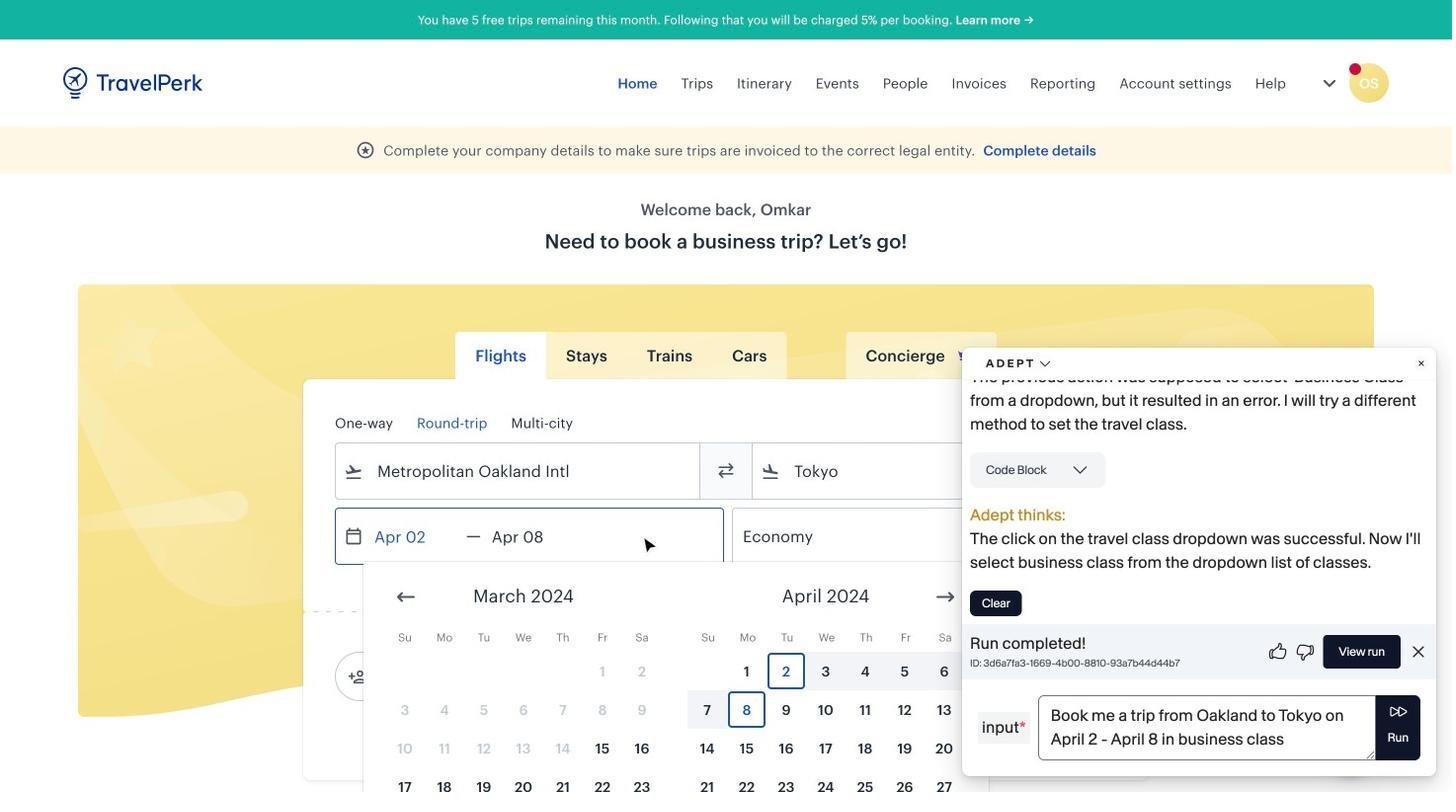 Task type: describe. For each thing, give the bounding box(es) containing it.
To search field
[[780, 455, 1091, 487]]

Depart text field
[[364, 509, 466, 564]]

Return text field
[[481, 509, 584, 564]]



Task type: vqa. For each thing, say whether or not it's contained in the screenshot.
Return text field
yes



Task type: locate. For each thing, give the bounding box(es) containing it.
calendar application
[[364, 562, 1452, 792]]

From search field
[[364, 455, 674, 487]]

move forward to switch to the next month. image
[[933, 585, 957, 609]]

move backward to switch to the previous month. image
[[394, 585, 418, 609]]



